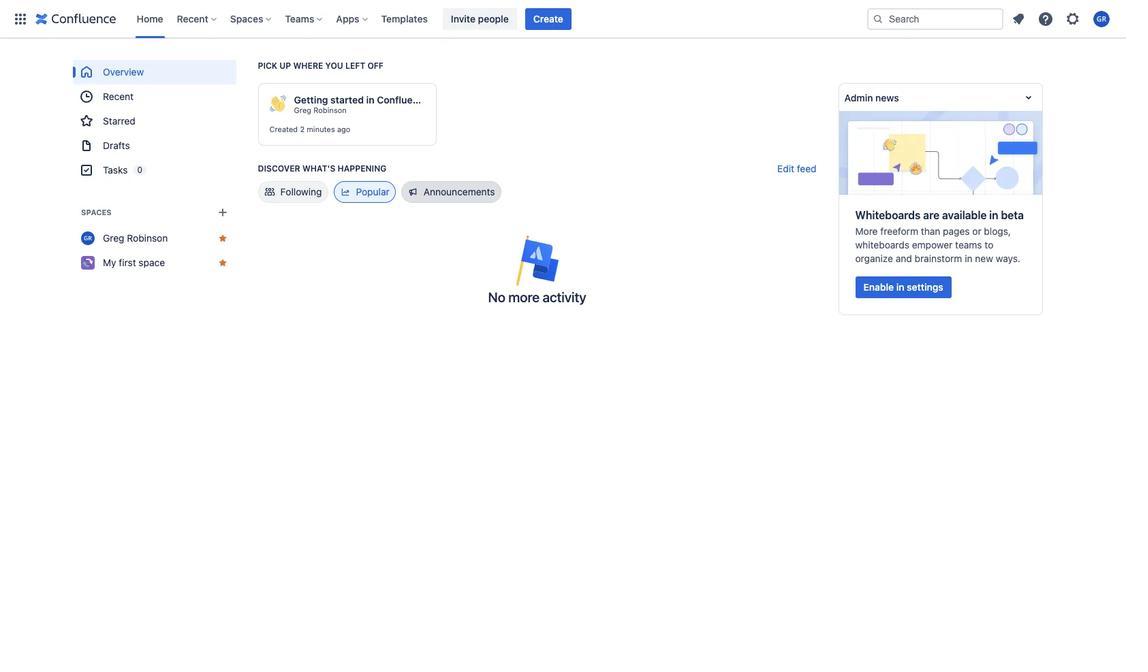 Task type: describe. For each thing, give the bounding box(es) containing it.
left
[[345, 61, 365, 71]]

apps button
[[332, 8, 373, 30]]

freeform
[[880, 225, 918, 237]]

organize
[[855, 253, 893, 264]]

2
[[300, 125, 305, 134]]

1 vertical spatial greg robinson link
[[73, 226, 236, 251]]

greg robinson
[[103, 232, 167, 244]]

enable in settings
[[863, 281, 943, 293]]

1 vertical spatial spaces
[[81, 208, 111, 217]]

and
[[896, 253, 912, 264]]

created
[[269, 125, 298, 134]]

recent link
[[73, 84, 236, 109]]

brainstorm
[[915, 253, 962, 264]]

edit feed
[[777, 163, 816, 174]]

following
[[280, 186, 322, 198]]

starred
[[103, 115, 135, 127]]

popular button
[[333, 181, 396, 203]]

settings
[[907, 281, 943, 293]]

robinson inside getting started in confluence greg robinson
[[313, 106, 347, 114]]

whiteboards are available in beta more freeform than pages or blogs, whiteboards empower teams to organize and brainstorm in new ways.
[[855, 209, 1024, 264]]

0
[[137, 165, 142, 175]]

no more activity
[[488, 290, 586, 305]]

Search field
[[867, 8, 1003, 30]]

recent inside recent popup button
[[177, 13, 208, 24]]

drafts
[[103, 140, 130, 151]]

news
[[875, 92, 899, 103]]

pick up where you left off
[[258, 61, 383, 71]]

following button
[[258, 181, 328, 203]]

1 vertical spatial greg
[[103, 232, 124, 244]]

feed
[[797, 163, 816, 174]]

beta
[[1001, 209, 1024, 221]]

spaces button
[[226, 8, 277, 30]]

pages
[[943, 225, 970, 237]]

overview link
[[73, 60, 236, 84]]

whiteboards
[[855, 239, 909, 251]]

overview
[[103, 66, 144, 78]]

admin news
[[844, 92, 899, 103]]

recent button
[[173, 8, 222, 30]]

blogs,
[[984, 225, 1011, 237]]

discover what's happening
[[258, 163, 386, 174]]

ago
[[337, 125, 350, 134]]

create
[[533, 13, 563, 24]]

activity
[[543, 290, 586, 305]]

getting started in confluence greg robinson
[[294, 94, 429, 114]]

:wave: image
[[269, 95, 286, 112]]

empower
[[912, 239, 953, 251]]

greg inside getting started in confluence greg robinson
[[294, 106, 311, 114]]

unstar this space image for greg robinson
[[217, 233, 228, 244]]

more
[[508, 290, 539, 305]]

templates
[[381, 13, 428, 24]]

where
[[293, 61, 323, 71]]

are
[[923, 209, 939, 221]]

appswitcher icon image
[[12, 11, 29, 27]]

in down teams
[[965, 253, 972, 264]]

search image
[[873, 13, 883, 24]]

happening
[[338, 163, 386, 174]]

teams
[[285, 13, 314, 24]]

created 2 minutes ago
[[269, 125, 350, 134]]

minutes
[[307, 125, 335, 134]]



Task type: locate. For each thing, give the bounding box(es) containing it.
announcements
[[424, 186, 495, 198]]

recent inside recent link
[[103, 91, 133, 102]]

banner containing home
[[0, 0, 1126, 38]]

banner
[[0, 0, 1126, 38]]

drafts link
[[73, 134, 236, 158]]

create link
[[525, 8, 571, 30]]

enable
[[863, 281, 894, 293]]

1 horizontal spatial greg
[[294, 106, 311, 114]]

my
[[103, 257, 116, 268]]

1 horizontal spatial robinson
[[313, 106, 347, 114]]

unstar this space image inside the my first space link
[[217, 257, 228, 268]]

robinson
[[313, 106, 347, 114], [127, 232, 167, 244]]

invite people button
[[443, 8, 517, 30]]

1 horizontal spatial spaces
[[230, 13, 263, 24]]

spaces down tasks
[[81, 208, 111, 217]]

unstar this space image
[[217, 233, 228, 244], [217, 257, 228, 268]]

in right started
[[366, 94, 374, 106]]

or
[[972, 225, 981, 237]]

off
[[367, 61, 383, 71]]

templates link
[[377, 8, 432, 30]]

invite people
[[451, 13, 509, 24]]

teams
[[955, 239, 982, 251]]

greg robinson link up space
[[73, 226, 236, 251]]

admin news button
[[839, 84, 1042, 111]]

home
[[137, 13, 163, 24]]

pick
[[258, 61, 277, 71]]

0 horizontal spatial greg
[[103, 232, 124, 244]]

1 unstar this space image from the top
[[217, 233, 228, 244]]

discover
[[258, 163, 300, 174]]

group
[[73, 60, 236, 183]]

more
[[855, 225, 878, 237]]

1 horizontal spatial recent
[[177, 13, 208, 24]]

greg
[[294, 106, 311, 114], [103, 232, 124, 244]]

greg robinson link up 'minutes'
[[294, 106, 347, 115]]

people
[[478, 13, 509, 24]]

in inside getting started in confluence greg robinson
[[366, 94, 374, 106]]

greg up the 2
[[294, 106, 311, 114]]

getting
[[294, 94, 328, 106]]

edit feed button
[[777, 162, 816, 176]]

group containing overview
[[73, 60, 236, 183]]

0 vertical spatial recent
[[177, 13, 208, 24]]

robinson up space
[[127, 232, 167, 244]]

greg up my
[[103, 232, 124, 244]]

1 vertical spatial robinson
[[127, 232, 167, 244]]

0 vertical spatial greg
[[294, 106, 311, 114]]

0 vertical spatial spaces
[[230, 13, 263, 24]]

to
[[985, 239, 993, 251]]

0 horizontal spatial robinson
[[127, 232, 167, 244]]

tasks
[[103, 164, 127, 176]]

recent right home
[[177, 13, 208, 24]]

1 vertical spatial recent
[[103, 91, 133, 102]]

confluence
[[377, 94, 429, 106]]

unstar this space image for my first space
[[217, 257, 228, 268]]

edit
[[777, 163, 794, 174]]

what's
[[302, 163, 335, 174]]

new
[[975, 253, 993, 264]]

global element
[[8, 0, 864, 38]]

up
[[279, 61, 291, 71]]

my first space
[[103, 257, 165, 268]]

:wave: image
[[269, 95, 286, 112]]

spaces inside popup button
[[230, 13, 263, 24]]

your profile and preferences image
[[1093, 11, 1110, 27]]

announcements button
[[401, 181, 501, 203]]

1 vertical spatial unstar this space image
[[217, 257, 228, 268]]

recent
[[177, 13, 208, 24], [103, 91, 133, 102]]

in right enable
[[896, 281, 904, 293]]

0 vertical spatial robinson
[[313, 106, 347, 114]]

spaces
[[230, 13, 263, 24], [81, 208, 111, 217]]

create a space image
[[214, 204, 231, 221]]

than
[[921, 225, 940, 237]]

home link
[[132, 8, 167, 30]]

0 horizontal spatial spaces
[[81, 208, 111, 217]]

greg robinson link
[[294, 106, 347, 115], [73, 226, 236, 251]]

you
[[325, 61, 343, 71]]

0 horizontal spatial greg robinson link
[[73, 226, 236, 251]]

available
[[942, 209, 987, 221]]

notification icon image
[[1010, 11, 1027, 27]]

no
[[488, 290, 505, 305]]

confluence image
[[35, 11, 116, 27], [35, 11, 116, 27]]

space
[[138, 257, 165, 268]]

help icon image
[[1037, 11, 1054, 27]]

unstar this space image inside greg robinson link
[[217, 233, 228, 244]]

teams button
[[281, 8, 328, 30]]

popular
[[356, 186, 389, 198]]

apps
[[336, 13, 359, 24]]

1 horizontal spatial greg robinson link
[[294, 106, 347, 115]]

ways.
[[996, 253, 1020, 264]]

recent up starred
[[103, 91, 133, 102]]

robinson up 'minutes'
[[313, 106, 347, 114]]

settings icon image
[[1065, 11, 1081, 27]]

admin
[[844, 92, 873, 103]]

starred link
[[73, 109, 236, 134]]

in
[[366, 94, 374, 106], [989, 209, 998, 221], [965, 253, 972, 264], [896, 281, 904, 293]]

enable in settings link
[[855, 277, 951, 298]]

0 vertical spatial unstar this space image
[[217, 233, 228, 244]]

0 vertical spatial greg robinson link
[[294, 106, 347, 115]]

2 unstar this space image from the top
[[217, 257, 228, 268]]

whiteboards
[[855, 209, 921, 221]]

first
[[118, 257, 136, 268]]

spaces right recent popup button
[[230, 13, 263, 24]]

my first space link
[[73, 251, 236, 275]]

started
[[330, 94, 364, 106]]

in up blogs,
[[989, 209, 998, 221]]

invite
[[451, 13, 475, 24]]

0 horizontal spatial recent
[[103, 91, 133, 102]]



Task type: vqa. For each thing, say whether or not it's contained in the screenshot.
Tasks in the top of the page
yes



